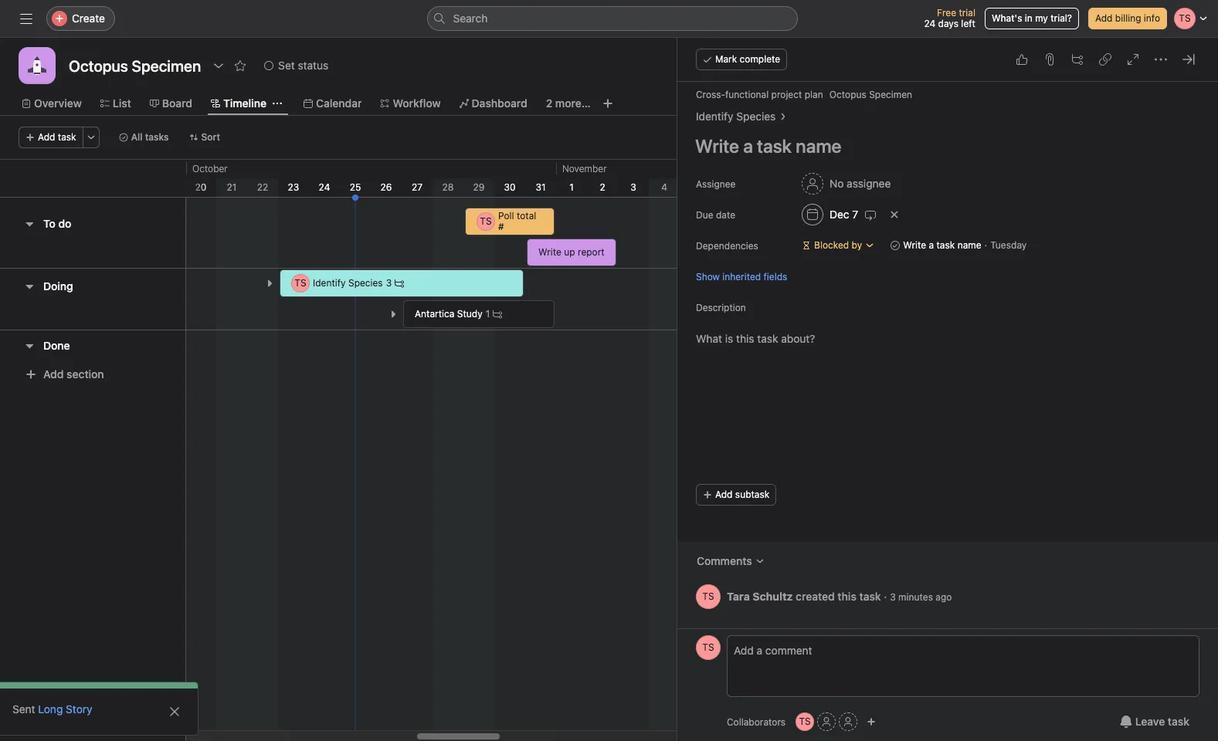 Task type: vqa. For each thing, say whether or not it's contained in the screenshot.
Done Button
yes



Task type: describe. For each thing, give the bounding box(es) containing it.
write for write a task name
[[903, 240, 927, 251]]

left
[[961, 18, 976, 29]]

more actions for this task image
[[1155, 53, 1168, 66]]

27
[[412, 182, 423, 193]]

ts for ts button to the bottom
[[799, 716, 811, 728]]

minutes
[[899, 591, 933, 603]]

add to starred image
[[234, 59, 247, 72]]

show subtasks for task identify species image
[[265, 279, 274, 288]]

due
[[696, 209, 714, 221]]

leave task
[[1136, 715, 1190, 729]]

#
[[498, 221, 504, 233]]

blocked
[[814, 240, 849, 251]]

Task Name text field
[[685, 128, 1200, 164]]

cross-functional project plan link
[[696, 89, 823, 100]]

dashboard link
[[459, 95, 528, 112]]

leave task button
[[1110, 709, 1200, 736]]

dec 7 button
[[795, 201, 884, 229]]

long story link
[[38, 703, 92, 716]]

24 inside free trial 24 days left
[[924, 18, 936, 29]]

1 vertical spatial 3
[[386, 277, 392, 289]]

tab actions image
[[273, 99, 282, 108]]

rocket image
[[28, 56, 46, 75]]

info
[[1144, 12, 1161, 24]]

show inherited fields
[[696, 271, 788, 282]]

to do
[[43, 217, 71, 230]]

due date
[[696, 209, 736, 221]]

add section
[[43, 368, 104, 381]]

assignee
[[847, 177, 891, 190]]

up
[[564, 246, 575, 258]]

0 likes. click to like this task image
[[1016, 53, 1028, 66]]

task right leave
[[1168, 715, 1190, 729]]

0 vertical spatial ts button
[[696, 585, 721, 610]]

show subtasks for task antartica study image
[[389, 310, 398, 319]]

ts for the topmost ts button
[[703, 591, 714, 603]]

report
[[578, 246, 605, 258]]

3 inside tara schultz created this task · 3 minutes ago
[[890, 591, 896, 603]]

close details image
[[1183, 53, 1195, 66]]

add for add subtask
[[715, 489, 733, 501]]

in
[[1025, 12, 1033, 24]]

1 vertical spatial species
[[348, 277, 383, 289]]

add or remove collaborators image
[[867, 718, 876, 727]]

calendar
[[316, 97, 362, 110]]

identify inside identify species link
[[696, 110, 734, 123]]

29
[[473, 182, 485, 193]]

by
[[852, 240, 862, 251]]

no assignee
[[830, 177, 891, 190]]

all tasks
[[131, 131, 169, 143]]

22
[[257, 182, 268, 193]]

task left more actions icon
[[58, 131, 76, 143]]

section
[[67, 368, 104, 381]]

add billing info button
[[1089, 8, 1168, 29]]

done button
[[43, 332, 70, 360]]

expand sidebar image
[[20, 12, 32, 25]]

create button
[[46, 6, 115, 31]]

poll total #
[[498, 210, 537, 233]]

no assignee button
[[795, 170, 898, 198]]

1 vertical spatial ts button
[[696, 636, 721, 661]]

add subtask
[[715, 489, 770, 501]]

tara schultz created this task · 3 minutes ago
[[727, 590, 952, 603]]

copy task link image
[[1100, 53, 1112, 66]]

show options image
[[213, 59, 225, 72]]

what's in my trial? button
[[985, 8, 1079, 29]]

attachments: add a file to this task, image
[[1044, 53, 1056, 66]]

1 vertical spatial identify species
[[313, 277, 383, 289]]

collapse task list for the section doing image
[[23, 280, 36, 293]]

write for write up report
[[539, 246, 562, 258]]

set
[[278, 59, 295, 72]]

close image
[[168, 706, 181, 719]]

project
[[772, 89, 802, 100]]

do
[[58, 217, 71, 230]]

inherited
[[723, 271, 761, 282]]

schultz
[[753, 590, 793, 603]]

search list box
[[427, 6, 798, 31]]

octopus specimen link
[[830, 89, 913, 100]]

0 horizontal spatial identify
[[313, 277, 346, 289]]

study
[[457, 308, 483, 320]]

timeline link
[[211, 95, 267, 112]]

main content containing identify species
[[678, 82, 1219, 629]]

name
[[958, 240, 982, 251]]

add for add section
[[43, 368, 64, 381]]

what's in my trial?
[[992, 12, 1072, 24]]

workflow link
[[381, 95, 441, 112]]

leftcount image
[[493, 310, 502, 319]]

list link
[[100, 95, 131, 112]]

workflow
[[393, 97, 441, 110]]

31
[[536, 182, 546, 193]]

species inside 'main content'
[[737, 110, 776, 123]]

story
[[66, 703, 92, 716]]

long
[[38, 703, 63, 716]]

all
[[131, 131, 143, 143]]

cross-functional project plan octopus specimen
[[696, 89, 913, 100]]

a
[[929, 240, 934, 251]]

free trial 24 days left
[[924, 7, 976, 29]]

date
[[716, 209, 736, 221]]

25
[[350, 182, 361, 193]]

all tasks button
[[112, 127, 176, 148]]

mark complete button
[[696, 49, 787, 70]]

total
[[517, 210, 537, 222]]

more actions image
[[86, 133, 96, 142]]

this
[[838, 590, 857, 603]]

overview link
[[22, 95, 82, 112]]



Task type: locate. For each thing, give the bounding box(es) containing it.
1 horizontal spatial 1
[[570, 182, 574, 193]]

collapse task list for the section done image
[[23, 340, 36, 352]]

1 horizontal spatial identify
[[696, 110, 734, 123]]

collapse task list for the section to do image
[[23, 218, 36, 230]]

dependencies
[[696, 240, 759, 252]]

1 horizontal spatial 24
[[924, 18, 936, 29]]

1 vertical spatial identify
[[313, 277, 346, 289]]

specimen
[[869, 89, 913, 100]]

fields
[[764, 271, 788, 282]]

plan
[[805, 89, 823, 100]]

write up report
[[539, 246, 605, 258]]

leave
[[1136, 715, 1165, 729]]

1 vertical spatial 1
[[486, 308, 490, 320]]

identify species link
[[696, 108, 776, 125]]

24 left 'days'
[[924, 18, 936, 29]]

add down overview link
[[38, 131, 55, 143]]

0 horizontal spatial 1
[[486, 308, 490, 320]]

full screen image
[[1127, 53, 1140, 66]]

2 for 2 more…
[[546, 97, 553, 110]]

blocked by
[[814, 240, 862, 251]]

show inherited fields button
[[696, 269, 788, 284]]

identify species down functional
[[696, 110, 776, 123]]

identify species
[[696, 110, 776, 123], [313, 277, 383, 289]]

None text field
[[65, 52, 205, 80]]

show
[[696, 271, 720, 282]]

dialog containing identify species
[[678, 38, 1219, 742]]

24 left 25
[[319, 182, 330, 193]]

add down done "button" on the top left
[[43, 368, 64, 381]]

tara
[[727, 590, 750, 603]]

30
[[504, 182, 516, 193]]

species
[[737, 110, 776, 123], [348, 277, 383, 289]]

trial
[[959, 7, 976, 19]]

1 down november
[[570, 182, 574, 193]]

2 left more… on the top left of the page
[[546, 97, 553, 110]]

add task button
[[19, 127, 83, 148]]

add task
[[38, 131, 76, 143]]

2 more… button
[[546, 95, 591, 112]]

·
[[884, 590, 887, 603]]

0 vertical spatial 1
[[570, 182, 574, 193]]

leftcount image
[[395, 279, 404, 288]]

add for add billing info
[[1096, 12, 1113, 24]]

identify species left leftcount image
[[313, 277, 383, 289]]

24
[[924, 18, 936, 29], [319, 182, 330, 193]]

days
[[938, 18, 959, 29]]

0 horizontal spatial 24
[[319, 182, 330, 193]]

0 vertical spatial identify
[[696, 110, 734, 123]]

task left the ·
[[860, 590, 881, 603]]

identify down the cross-
[[696, 110, 734, 123]]

add inside 'main content'
[[715, 489, 733, 501]]

set status
[[278, 59, 329, 72]]

to do button
[[43, 210, 71, 238]]

created
[[796, 590, 835, 603]]

3 left leftcount image
[[386, 277, 392, 289]]

no
[[830, 177, 844, 190]]

write left up
[[539, 246, 562, 258]]

4
[[662, 182, 667, 193]]

doing button
[[43, 273, 73, 301]]

my
[[1035, 12, 1048, 24]]

description
[[696, 302, 746, 314]]

functional
[[725, 89, 769, 100]]

cross-
[[696, 89, 726, 100]]

add subtask button
[[696, 484, 777, 506]]

2 inside dropdown button
[[546, 97, 553, 110]]

0 horizontal spatial species
[[348, 277, 383, 289]]

add left subtask at the right bottom of page
[[715, 489, 733, 501]]

blocked by button
[[795, 235, 882, 257]]

28
[[442, 182, 454, 193]]

2 more…
[[546, 97, 591, 110]]

1 horizontal spatial write
[[903, 240, 927, 251]]

what's
[[992, 12, 1023, 24]]

1 horizontal spatial identify species
[[696, 110, 776, 123]]

dialog
[[678, 38, 1219, 742]]

add inside button
[[43, 368, 64, 381]]

add left billing on the top of the page
[[1096, 12, 1113, 24]]

clear due date image
[[890, 210, 900, 219]]

november 1
[[563, 163, 607, 193]]

mark
[[715, 53, 737, 65]]

write a task name
[[903, 240, 982, 251]]

ts inside 'main content'
[[703, 591, 714, 603]]

species down cross-functional project plan link
[[737, 110, 776, 123]]

trial?
[[1051, 12, 1072, 24]]

1 vertical spatial 24
[[319, 182, 330, 193]]

7
[[853, 208, 859, 221]]

3 left 4
[[631, 182, 637, 193]]

task right a
[[937, 240, 955, 251]]

search
[[453, 12, 488, 25]]

26
[[381, 182, 392, 193]]

main content
[[678, 82, 1219, 629]]

octopus
[[830, 89, 867, 100]]

species left leftcount image
[[348, 277, 383, 289]]

collaborators
[[727, 717, 786, 728]]

add tab image
[[602, 97, 614, 110]]

2 vertical spatial 3
[[890, 591, 896, 603]]

repeats image
[[865, 209, 877, 221]]

0 horizontal spatial write
[[539, 246, 562, 258]]

1 horizontal spatial species
[[737, 110, 776, 123]]

tara schultz link
[[727, 590, 793, 603]]

1 horizontal spatial 3
[[631, 182, 637, 193]]

1 horizontal spatial 2
[[600, 182, 605, 193]]

20
[[195, 182, 207, 193]]

0 vertical spatial identify species
[[696, 110, 776, 123]]

21
[[227, 182, 237, 193]]

add section button
[[19, 361, 110, 389]]

poll
[[498, 210, 514, 222]]

0 horizontal spatial identify species
[[313, 277, 383, 289]]

0 horizontal spatial 2
[[546, 97, 553, 110]]

2 horizontal spatial 3
[[890, 591, 896, 603]]

0 vertical spatial 3
[[631, 182, 637, 193]]

sent long story
[[12, 703, 92, 716]]

ago
[[936, 591, 952, 603]]

tasks
[[145, 131, 169, 143]]

sort
[[201, 131, 220, 143]]

2 for 2
[[600, 182, 605, 193]]

assignee
[[696, 178, 736, 190]]

2 vertical spatial ts button
[[796, 713, 814, 732]]

comments button
[[687, 548, 775, 576]]

0 horizontal spatial 3
[[386, 277, 392, 289]]

list
[[113, 97, 131, 110]]

1 vertical spatial 2
[[600, 182, 605, 193]]

2 down november
[[600, 182, 605, 193]]

comments
[[697, 555, 752, 568]]

write left a
[[903, 240, 927, 251]]

sort button
[[182, 127, 227, 148]]

board
[[162, 97, 192, 110]]

0 vertical spatial 24
[[924, 18, 936, 29]]

free
[[937, 7, 957, 19]]

ts for ts button to the middle
[[703, 642, 714, 654]]

dec 7
[[830, 208, 859, 221]]

3 right the ·
[[890, 591, 896, 603]]

23
[[288, 182, 299, 193]]

identify right show subtasks for task identify species icon
[[313, 277, 346, 289]]

create
[[72, 12, 105, 25]]

doing
[[43, 280, 73, 293]]

billing
[[1116, 12, 1142, 24]]

dashboard
[[472, 97, 528, 110]]

add subtask image
[[1072, 53, 1084, 66]]

0 vertical spatial species
[[737, 110, 776, 123]]

add for add task
[[38, 131, 55, 143]]

1 inside november 1
[[570, 182, 574, 193]]

1 left leftcount icon
[[486, 308, 490, 320]]

write
[[903, 240, 927, 251], [539, 246, 562, 258]]

add billing info
[[1096, 12, 1161, 24]]

0 vertical spatial 2
[[546, 97, 553, 110]]

timeline
[[223, 97, 267, 110]]



